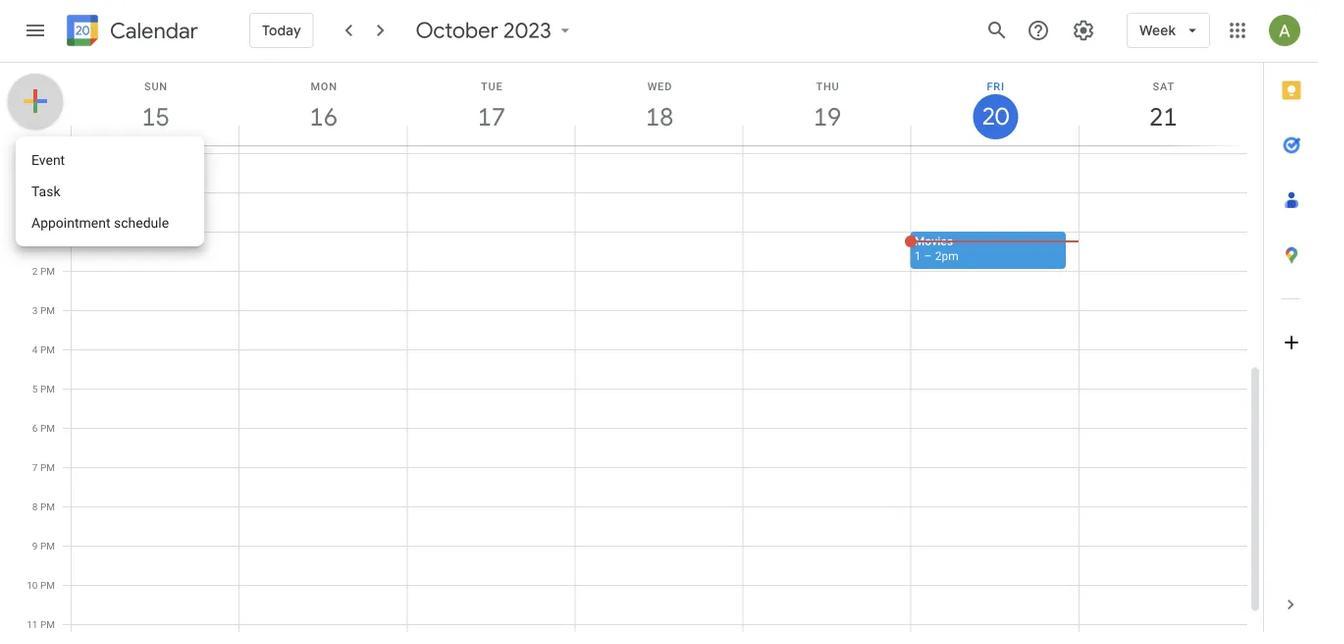Task type: describe. For each thing, give the bounding box(es) containing it.
11 am
[[27, 147, 55, 159]]

5
[[32, 383, 38, 395]]

tue 17
[[476, 80, 504, 133]]

pm for 7 pm
[[40, 461, 55, 473]]

wed 18
[[644, 80, 672, 133]]

20 link
[[973, 94, 1018, 139]]

20
[[981, 101, 1008, 132]]

19 link
[[805, 94, 850, 139]]

week button
[[1127, 7, 1210, 54]]

grid containing 15
[[0, 63, 1263, 633]]

gmt-
[[21, 149, 44, 161]]

pm for 1 pm
[[40, 226, 55, 238]]

fri
[[987, 80, 1005, 92]]

16 column header
[[239, 63, 408, 145]]

3
[[32, 304, 38, 316]]

19 column header
[[743, 63, 912, 145]]

appointment
[[31, 214, 110, 231]]

10 pm
[[27, 579, 55, 591]]

9
[[32, 540, 38, 552]]

19
[[812, 101, 840, 133]]

week
[[1140, 22, 1176, 39]]

2 pm
[[32, 265, 55, 277]]

20 column header
[[911, 63, 1080, 145]]

calendar heading
[[106, 17, 198, 45]]

calendar
[[110, 17, 198, 45]]

pm for 4 pm
[[40, 344, 55, 355]]

task
[[31, 183, 60, 199]]

6 pm
[[32, 422, 55, 434]]

15 link
[[133, 94, 178, 139]]

18 column header
[[575, 63, 744, 145]]

18 link
[[637, 94, 682, 139]]

2023
[[504, 17, 552, 44]]

pm for 2 pm
[[40, 265, 55, 277]]

07
[[44, 149, 55, 161]]

pm for 3 pm
[[40, 304, 55, 316]]

3 pm
[[32, 304, 55, 316]]

tue
[[481, 80, 503, 92]]

2
[[32, 265, 38, 277]]

sat 21
[[1148, 80, 1176, 133]]

18
[[644, 101, 672, 133]]

event
[[31, 152, 65, 168]]

movies
[[915, 234, 953, 248]]

wed
[[647, 80, 672, 92]]

16
[[308, 101, 336, 133]]

today
[[262, 22, 301, 39]]

gmt-07
[[21, 149, 55, 161]]

17 column header
[[407, 63, 576, 145]]

0 horizontal spatial 1
[[32, 226, 38, 238]]

11 for 11 am
[[27, 147, 38, 159]]

8
[[32, 501, 38, 512]]



Task type: locate. For each thing, give the bounding box(es) containing it.
pm right 6
[[40, 422, 55, 434]]

thu
[[816, 80, 840, 92]]

21
[[1148, 101, 1176, 133]]

october
[[416, 17, 499, 44]]

pm
[[40, 186, 55, 198], [40, 226, 55, 238], [40, 265, 55, 277], [40, 304, 55, 316], [40, 344, 55, 355], [40, 383, 55, 395], [40, 422, 55, 434], [40, 461, 55, 473], [40, 501, 55, 512], [40, 540, 55, 552], [40, 579, 55, 591], [40, 618, 55, 630]]

pm right 9
[[40, 540, 55, 552]]

3 pm from the top
[[40, 265, 55, 277]]

0 vertical spatial 11
[[27, 147, 38, 159]]

7
[[32, 461, 38, 473]]

thu 19
[[812, 80, 840, 133]]

11 pm from the top
[[40, 579, 55, 591]]

sun 15
[[140, 80, 168, 133]]

1
[[32, 226, 38, 238], [915, 249, 921, 263]]

17 link
[[469, 94, 514, 139]]

pm right 12
[[40, 186, 55, 198]]

11
[[27, 147, 38, 159], [27, 618, 38, 630]]

tab list
[[1264, 63, 1318, 577]]

pm right 8
[[40, 501, 55, 512]]

2 11 from the top
[[27, 618, 38, 630]]

11 down the 10
[[27, 618, 38, 630]]

4 pm from the top
[[40, 304, 55, 316]]

12 pm from the top
[[40, 618, 55, 630]]

1 11 from the top
[[27, 147, 38, 159]]

2 pm from the top
[[40, 226, 55, 238]]

pm for 6 pm
[[40, 422, 55, 434]]

12
[[27, 186, 38, 198]]

11 for 11 pm
[[27, 618, 38, 630]]

pm right the '4'
[[40, 344, 55, 355]]

mon
[[311, 80, 337, 92]]

4 pm
[[32, 344, 55, 355]]

october 2023
[[416, 17, 552, 44]]

today button
[[249, 7, 314, 54]]

7 pm
[[32, 461, 55, 473]]

21 link
[[1141, 94, 1186, 139]]

schedule
[[114, 214, 169, 231]]

21 column header
[[1079, 63, 1248, 145]]

pm right 3
[[40, 304, 55, 316]]

pm right the 10
[[40, 579, 55, 591]]

pm for 12 pm
[[40, 186, 55, 198]]

1 horizontal spatial 1
[[915, 249, 921, 263]]

1 vertical spatial 1
[[915, 249, 921, 263]]

9 pm from the top
[[40, 501, 55, 512]]

0 vertical spatial 1
[[32, 226, 38, 238]]

2pm
[[935, 249, 959, 263]]

5 pm
[[32, 383, 55, 395]]

11 pm
[[27, 618, 55, 630]]

appointment schedule
[[31, 214, 169, 231]]

1 vertical spatial 11
[[27, 618, 38, 630]]

10
[[27, 579, 38, 591]]

17
[[476, 101, 504, 133]]

11 left "am" on the top left
[[27, 147, 38, 159]]

calendar element
[[63, 11, 198, 54]]

pm right 2
[[40, 265, 55, 277]]

6
[[32, 422, 38, 434]]

1 up 2
[[32, 226, 38, 238]]

4
[[32, 344, 38, 355]]

pm down "10 pm"
[[40, 618, 55, 630]]

1 left – on the right of page
[[915, 249, 921, 263]]

–
[[924, 249, 932, 263]]

9 pm
[[32, 540, 55, 552]]

pm for 10 pm
[[40, 579, 55, 591]]

settings menu image
[[1072, 19, 1096, 42]]

pm right 5
[[40, 383, 55, 395]]

pm for 9 pm
[[40, 540, 55, 552]]

pm for 5 pm
[[40, 383, 55, 395]]

7 pm from the top
[[40, 422, 55, 434]]

16 link
[[301, 94, 346, 139]]

pm up 2 pm
[[40, 226, 55, 238]]

1 pm from the top
[[40, 186, 55, 198]]

1 inside movies 1 – 2pm
[[915, 249, 921, 263]]

grid
[[0, 63, 1263, 633]]

5 pm from the top
[[40, 344, 55, 355]]

12 pm
[[27, 186, 55, 198]]

15
[[140, 101, 168, 133]]

sun
[[144, 80, 168, 92]]

main drawer image
[[24, 19, 47, 42]]

sat
[[1153, 80, 1175, 92]]

8 pm
[[32, 501, 55, 512]]

fri 20
[[981, 80, 1008, 132]]

october 2023 button
[[408, 17, 583, 44]]

15 column header
[[71, 63, 240, 145]]

pm for 8 pm
[[40, 501, 55, 512]]

pm for 11 pm
[[40, 618, 55, 630]]

8 pm from the top
[[40, 461, 55, 473]]

6 pm from the top
[[40, 383, 55, 395]]

pm right 7
[[40, 461, 55, 473]]

am
[[40, 147, 55, 159]]

1 pm
[[32, 226, 55, 238]]

10 pm from the top
[[40, 540, 55, 552]]

mon 16
[[308, 80, 337, 133]]

movies 1 – 2pm
[[915, 234, 959, 263]]



Task type: vqa. For each thing, say whether or not it's contained in the screenshot.
1st 11
yes



